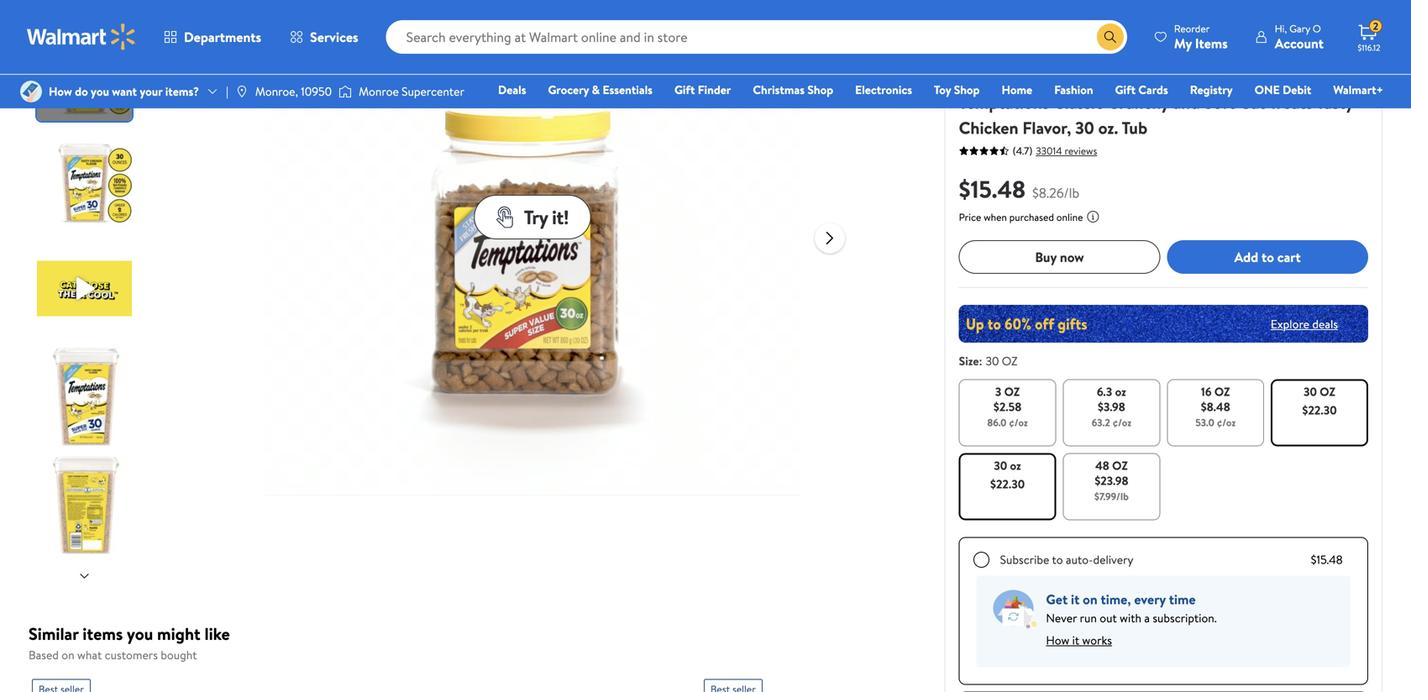 Task type: vqa. For each thing, say whether or not it's contained in the screenshot.


Task type: locate. For each thing, give the bounding box(es) containing it.
one
[[1255, 82, 1280, 98]]

works
[[1083, 632, 1113, 649]]

it right get
[[1071, 590, 1080, 609]]

0 vertical spatial temptations
[[959, 70, 1022, 86]]

$22.30
[[1303, 402, 1337, 418], [991, 476, 1025, 492]]

oz inside 6.3 oz $3.98 63.2 ¢/oz
[[1116, 384, 1127, 400]]

oz
[[1116, 384, 1127, 400], [1010, 458, 1022, 474]]

2 gift from the left
[[1116, 82, 1136, 98]]

tub
[[1122, 116, 1148, 139]]

Walmart Site-Wide search field
[[386, 20, 1128, 54]]

2 ¢/oz from the left
[[1113, 416, 1132, 430]]

1 vertical spatial to
[[1052, 552, 1063, 568]]

1 horizontal spatial oz
[[1116, 384, 1127, 400]]

1 vertical spatial $15.48
[[1311, 552, 1343, 568]]

essentials
[[603, 82, 653, 98]]

oz inside 3 oz $2.58 86.0 ¢/oz
[[1005, 384, 1020, 400]]

2 horizontal spatial ¢/oz
[[1217, 416, 1236, 430]]

 image right the 10950
[[339, 83, 352, 100]]

price when purchased online
[[959, 210, 1083, 224]]

search icon image
[[1104, 30, 1117, 44]]

$15.48
[[959, 173, 1026, 205], [1311, 552, 1343, 568]]

gift finder link
[[667, 81, 739, 99]]

grocery & essentials link
[[541, 81, 660, 99]]

toy shop link
[[927, 81, 988, 99]]

best
[[966, 45, 985, 59]]

30
[[1076, 116, 1095, 139], [986, 353, 999, 369], [1304, 384, 1318, 400], [994, 458, 1008, 474]]

deals link
[[491, 81, 534, 99]]

 image
[[235, 85, 249, 98]]

might
[[157, 622, 201, 646]]

gift left cards
[[1116, 82, 1136, 98]]

0 horizontal spatial gift
[[675, 82, 695, 98]]

30 down the explore deals link
[[1304, 384, 1318, 400]]

0 horizontal spatial oz
[[1010, 458, 1022, 474]]

$8.48
[[1201, 399, 1231, 415]]

¢/oz for $2.58
[[1009, 416, 1028, 430]]

2 shop from the left
[[954, 82, 980, 98]]

¢/oz inside 3 oz $2.58 86.0 ¢/oz
[[1009, 416, 1028, 430]]

1 horizontal spatial gift
[[1116, 82, 1136, 98]]

auto-
[[1066, 552, 1094, 568]]

on inside the similar items you might like based on what customers bought
[[62, 647, 75, 663]]

¢/oz down $3.98
[[1113, 416, 1132, 430]]

oz right 6.3
[[1116, 384, 1127, 400]]

it
[[1071, 590, 1080, 609], [1073, 632, 1080, 649]]

0 horizontal spatial you
[[91, 83, 109, 100]]

monroe,
[[255, 83, 298, 100]]

oz inside the 30 oz $22.30
[[1010, 458, 1022, 474]]

shop for christmas shop
[[808, 82, 834, 98]]

shop right the toy
[[954, 82, 980, 98]]

6.3
[[1097, 384, 1113, 400]]

0 vertical spatial oz
[[1116, 384, 1127, 400]]

electronics link
[[848, 81, 920, 99]]

it left works
[[1073, 632, 1080, 649]]

temptations down temptations link
[[959, 91, 1050, 114]]

0 horizontal spatial to
[[1052, 552, 1063, 568]]

electronics
[[856, 82, 913, 98]]

shop
[[808, 82, 834, 98], [954, 82, 980, 98]]

0 vertical spatial $15.48
[[959, 173, 1026, 205]]

to inside button
[[1262, 248, 1275, 266]]

1 horizontal spatial  image
[[339, 83, 352, 100]]

0 horizontal spatial shop
[[808, 82, 834, 98]]

1 vertical spatial on
[[62, 647, 75, 663]]

oz right 3
[[1005, 384, 1020, 400]]

30 inside 30 oz $22.30
[[1304, 384, 1318, 400]]

temptations down the best seller
[[959, 70, 1022, 86]]

gift left finder
[[675, 82, 695, 98]]

oz right 48
[[1113, 458, 1128, 474]]

gift for gift cards
[[1116, 82, 1136, 98]]

¢/oz inside 6.3 oz $3.98 63.2 ¢/oz
[[1113, 416, 1132, 430]]

oz.
[[1099, 116, 1119, 139]]

1 horizontal spatial $15.48
[[1311, 552, 1343, 568]]

you right do
[[91, 83, 109, 100]]

items
[[1196, 34, 1228, 53]]

0 vertical spatial to
[[1262, 248, 1275, 266]]

gift finder
[[675, 82, 731, 98]]

your
[[140, 83, 162, 100]]

16
[[1202, 384, 1212, 400]]

0 horizontal spatial $22.30
[[991, 476, 1025, 492]]

deals
[[1313, 316, 1339, 332]]

based
[[29, 647, 59, 663]]

1 horizontal spatial on
[[1083, 590, 1098, 609]]

bought
[[161, 647, 197, 663]]

services button
[[276, 17, 373, 57]]

you
[[91, 83, 109, 100], [127, 622, 153, 646]]

gift inside 'link'
[[1116, 82, 1136, 98]]

1 vertical spatial oz
[[1010, 458, 1022, 474]]

want
[[112, 83, 137, 100]]

gary
[[1290, 21, 1311, 36]]

how
[[49, 83, 72, 100], [1046, 632, 1070, 649]]

0 horizontal spatial  image
[[20, 81, 42, 103]]

to left "cart"
[[1262, 248, 1275, 266]]

$8.26/lb
[[1033, 184, 1080, 202]]

on up "run"
[[1083, 590, 1098, 609]]

oz inside 16 oz $8.48 53.0 ¢/oz
[[1215, 384, 1231, 400]]

and
[[1173, 91, 1200, 114]]

size : 30 oz
[[959, 353, 1018, 369]]

1 shop from the left
[[808, 82, 834, 98]]

oz right 16
[[1215, 384, 1231, 400]]

¢/oz for $8.48
[[1217, 416, 1236, 430]]

1 horizontal spatial $22.30
[[1303, 402, 1337, 418]]

0 vertical spatial you
[[91, 83, 109, 100]]

1 gift from the left
[[675, 82, 695, 98]]

33014
[[1036, 144, 1063, 158]]

 image left do
[[20, 81, 42, 103]]

2
[[1374, 19, 1379, 33]]

¢/oz down $2.58
[[1009, 416, 1028, 430]]

how down never
[[1046, 632, 1070, 649]]

shop inside "link"
[[808, 82, 834, 98]]

temptations classic crunchy and soft cat treats tasty chicken flavor, 30 oz. tub - image 3 of 19 image
[[37, 239, 135, 338]]

53.0
[[1196, 416, 1215, 430]]

1 vertical spatial you
[[127, 622, 153, 646]]

oz for 16 oz
[[1215, 384, 1231, 400]]

0 horizontal spatial on
[[62, 647, 75, 663]]

purchased
[[1010, 210, 1054, 224]]

shop right christmas
[[808, 82, 834, 98]]

0 vertical spatial $22.30
[[1303, 402, 1337, 418]]

on left 'what'
[[62, 647, 75, 663]]

0 horizontal spatial how
[[49, 83, 72, 100]]

to left auto-
[[1052, 552, 1063, 568]]

reorder my items
[[1175, 21, 1228, 53]]

¢/oz down $8.48
[[1217, 416, 1236, 430]]

cat
[[1240, 91, 1266, 114]]

1 horizontal spatial how
[[1046, 632, 1070, 649]]

treats
[[1270, 91, 1313, 114]]

1 vertical spatial $22.30
[[991, 476, 1025, 492]]

shop for toy shop
[[954, 82, 980, 98]]

30 up reviews at the right top of the page
[[1076, 116, 1095, 139]]

1 horizontal spatial you
[[127, 622, 153, 646]]

oz down deals
[[1320, 384, 1336, 400]]

temptations classic crunchy and soft cat treats tasty chicken flavor, 30 oz. tub - image 1 of 19 image
[[37, 23, 135, 121]]

¢/oz inside 16 oz $8.48 53.0 ¢/oz
[[1217, 416, 1236, 430]]

you inside the similar items you might like based on what customers bought
[[127, 622, 153, 646]]

hi, gary o account
[[1275, 21, 1324, 53]]

customers
[[105, 647, 158, 663]]

add
[[1235, 248, 1259, 266]]

next media item image
[[820, 228, 840, 248]]

items
[[83, 622, 123, 646]]

chicken
[[959, 116, 1019, 139]]

with
[[1120, 610, 1142, 626]]

1 vertical spatial how
[[1046, 632, 1070, 649]]

2 temptations from the top
[[959, 91, 1050, 114]]

$23.98
[[1095, 473, 1129, 489]]

a
[[1145, 610, 1150, 626]]

oz inside 48 oz $23.98 $7.99/lb
[[1113, 458, 1128, 474]]

oz for 3 oz
[[1005, 384, 1020, 400]]

to for subscribe
[[1052, 552, 1063, 568]]

30 oz $22.30
[[991, 458, 1025, 492]]

0 horizontal spatial $15.48
[[959, 173, 1026, 205]]

oz down $2.58
[[1010, 458, 1022, 474]]

0 vertical spatial on
[[1083, 590, 1098, 609]]

None radio
[[974, 552, 990, 568]]

1 horizontal spatial to
[[1262, 248, 1275, 266]]

$2.58
[[994, 399, 1022, 415]]

how left do
[[49, 83, 72, 100]]

every
[[1135, 590, 1166, 609]]

0 horizontal spatial ¢/oz
[[1009, 416, 1028, 430]]

items?
[[165, 83, 199, 100]]

6.3 oz $3.98 63.2 ¢/oz
[[1092, 384, 1132, 430]]

 image
[[20, 81, 42, 103], [339, 83, 352, 100]]

oz right ':'
[[1002, 353, 1018, 369]]

$22.30 for oz
[[1303, 402, 1337, 418]]

¢/oz
[[1009, 416, 1028, 430], [1113, 416, 1132, 430], [1217, 416, 1236, 430]]

30 down 86.0
[[994, 458, 1008, 474]]

1 horizontal spatial ¢/oz
[[1113, 416, 1132, 430]]

on
[[1083, 590, 1098, 609], [62, 647, 75, 663]]

what
[[77, 647, 102, 663]]

63.2
[[1092, 416, 1111, 430]]

hi,
[[1275, 21, 1288, 36]]

never
[[1046, 610, 1077, 626]]

christmas
[[753, 82, 805, 98]]

my
[[1175, 34, 1192, 53]]

price
[[959, 210, 982, 224]]

to
[[1262, 248, 1275, 266], [1052, 552, 1063, 568]]

1 horizontal spatial shop
[[954, 82, 980, 98]]

legal information image
[[1087, 210, 1100, 224]]

you up customers
[[127, 622, 153, 646]]

1 vertical spatial temptations
[[959, 91, 1050, 114]]

1 ¢/oz from the left
[[1009, 416, 1028, 430]]

3 ¢/oz from the left
[[1217, 416, 1236, 430]]



Task type: describe. For each thing, give the bounding box(es) containing it.
up to sixty percent off deals. shop now. image
[[959, 305, 1369, 343]]

$22.30 for oz
[[991, 476, 1025, 492]]

christmas shop link
[[746, 81, 841, 99]]

oz for 48 oz
[[1113, 458, 1128, 474]]

temptations classic crunchy and soft cat treats tasty chicken flavor, 30 oz. tub - image 5 of 19 image
[[37, 456, 135, 555]]

on inside get it on time, every time never run out with a subscription. how it works
[[1083, 590, 1098, 609]]

subscribe
[[1000, 552, 1050, 568]]

fashion link
[[1047, 81, 1101, 99]]

3
[[996, 384, 1002, 400]]

$15.48 $8.26/lb
[[959, 173, 1080, 205]]

0 vertical spatial it
[[1071, 590, 1080, 609]]

$15.48 for $15.48
[[1311, 552, 1343, 568]]

home link
[[994, 81, 1040, 99]]

similar items you might like based on what customers bought
[[29, 622, 230, 663]]

you for want
[[91, 83, 109, 100]]

walmart image
[[27, 24, 136, 50]]

buy now
[[1035, 248, 1085, 266]]

explore
[[1271, 316, 1310, 332]]

departments
[[184, 28, 261, 46]]

1 vertical spatial it
[[1073, 632, 1080, 649]]

30 inside temptations temptations classic crunchy and soft cat treats tasty chicken flavor, 30 oz. tub
[[1076, 116, 1095, 139]]

$3.98
[[1098, 399, 1126, 415]]

eko icon image
[[79, 65, 93, 79]]

&
[[592, 82, 600, 98]]

(4.7)
[[1013, 144, 1033, 158]]

temptations link
[[959, 70, 1022, 86]]

walmart+
[[1334, 82, 1384, 98]]

tasty
[[1317, 91, 1354, 114]]

temptations classic crunchy and soft cat treats tasty chicken flavor, 30 oz. tub - image 4 of 19 image
[[37, 348, 135, 446]]

you for might
[[127, 622, 153, 646]]

next image image
[[78, 570, 91, 583]]

33014 reviews link
[[1033, 144, 1098, 158]]

16 oz $8.48 53.0 ¢/oz
[[1196, 384, 1236, 430]]

out
[[1100, 610, 1117, 626]]

reviews
[[1065, 144, 1098, 158]]

grocery
[[548, 82, 589, 98]]

gift cards
[[1116, 82, 1169, 98]]

gift for gift finder
[[675, 82, 695, 98]]

¢/oz for $3.98
[[1113, 416, 1132, 430]]

departments button
[[150, 17, 276, 57]]

add to cart
[[1235, 248, 1301, 266]]

crunchy
[[1108, 91, 1169, 114]]

 image for how do you want your items?
[[20, 81, 42, 103]]

services
[[310, 28, 358, 46]]

monroe supercenter
[[359, 83, 465, 100]]

$116.12
[[1358, 42, 1381, 53]]

seller
[[988, 45, 1011, 59]]

grocery & essentials
[[548, 82, 653, 98]]

how do you want your items?
[[49, 83, 199, 100]]

like
[[205, 622, 230, 646]]

classic
[[1054, 91, 1104, 114]]

buy now button
[[959, 240, 1161, 274]]

reorder
[[1175, 21, 1210, 36]]

(4.7) 33014 reviews
[[1013, 144, 1098, 158]]

o
[[1313, 21, 1322, 36]]

subscribe to auto-delivery
[[1000, 552, 1134, 568]]

size list
[[956, 376, 1372, 524]]

walmart+ link
[[1326, 81, 1391, 99]]

Search search field
[[386, 20, 1128, 54]]

explore deals
[[1271, 316, 1339, 332]]

supercenter
[[402, 83, 465, 100]]

 image for monroe supercenter
[[339, 83, 352, 100]]

48 oz $23.98 $7.99/lb
[[1095, 458, 1129, 504]]

$15.48 for $15.48 $8.26/lb
[[959, 173, 1026, 205]]

monroe
[[359, 83, 399, 100]]

oz for $22.30
[[1010, 458, 1022, 474]]

temptations temptations classic crunchy and soft cat treats tasty chicken flavor, 30 oz. tub
[[959, 70, 1354, 139]]

oz for $3.98
[[1116, 384, 1127, 400]]

subscription.
[[1153, 610, 1217, 626]]

now
[[1060, 248, 1085, 266]]

when
[[984, 210, 1007, 224]]

run
[[1080, 610, 1097, 626]]

to for add
[[1262, 248, 1275, 266]]

30 oz $22.30
[[1303, 384, 1337, 418]]

how it works button
[[1046, 627, 1113, 654]]

one debit link
[[1248, 81, 1320, 99]]

registry link
[[1183, 81, 1241, 99]]

online
[[1057, 210, 1083, 224]]

cards
[[1139, 82, 1169, 98]]

gift cards link
[[1108, 81, 1176, 99]]

30 right ':'
[[986, 353, 999, 369]]

how inside get it on time, every time never run out with a subscription. how it works
[[1046, 632, 1070, 649]]

86.0
[[988, 416, 1007, 430]]

debit
[[1283, 82, 1312, 98]]

0 vertical spatial how
[[49, 83, 72, 100]]

soft
[[1204, 91, 1236, 114]]

christmas shop
[[753, 82, 834, 98]]

|
[[226, 83, 228, 100]]

one debit
[[1255, 82, 1312, 98]]

size
[[959, 353, 979, 369]]

1 temptations from the top
[[959, 70, 1022, 86]]

best seller
[[966, 45, 1011, 59]]

oz inside 30 oz $22.30
[[1320, 384, 1336, 400]]

temptations classic crunchy and soft cat treats tasty chicken flavor, 30 oz. tub - image 2 of 19 image
[[37, 131, 135, 229]]

cart
[[1278, 248, 1301, 266]]

time,
[[1101, 590, 1131, 609]]

similar
[[29, 622, 79, 646]]

get it on time, every time never run out with a subscription. how it works
[[1046, 590, 1217, 649]]

finder
[[698, 82, 731, 98]]

30 inside the 30 oz $22.30
[[994, 458, 1008, 474]]

monroe, 10950
[[255, 83, 332, 100]]

flavor,
[[1023, 116, 1072, 139]]

:
[[979, 353, 983, 369]]

deals
[[498, 82, 526, 98]]



